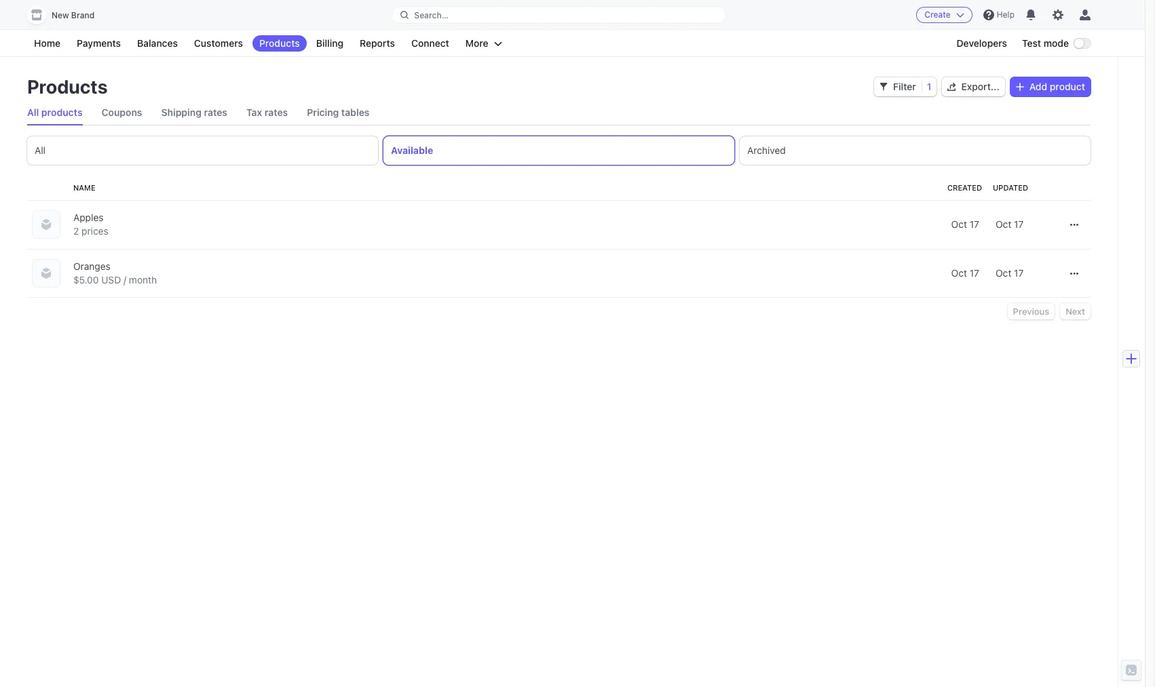 Task type: vqa. For each thing, say whether or not it's contained in the screenshot.
the bottom "Products"
yes



Task type: locate. For each thing, give the bounding box(es) containing it.
apples
[[73, 212, 104, 223]]

rates right shipping
[[204, 107, 227, 118]]

rates inside the tax rates link
[[265, 107, 288, 118]]

svg image
[[948, 83, 956, 91], [1016, 83, 1024, 91], [1070, 221, 1079, 229]]

all products
[[27, 107, 82, 118]]

apples 2 prices
[[73, 212, 108, 237]]

product
[[1050, 81, 1085, 92]]

products
[[259, 37, 300, 49], [27, 75, 108, 98]]

0 vertical spatial all
[[27, 107, 39, 118]]

tab list
[[27, 100, 1091, 126], [27, 136, 1091, 165]]

usd
[[101, 274, 121, 286]]

products up "products"
[[27, 75, 108, 98]]

brand
[[71, 10, 94, 20]]

0 horizontal spatial svg image
[[948, 83, 956, 91]]

next button
[[1060, 303, 1091, 320]]

oranges $5.00 usd / month
[[73, 261, 157, 286]]

test
[[1022, 37, 1041, 49]]

test mode
[[1022, 37, 1069, 49]]

1 horizontal spatial products
[[259, 37, 300, 49]]

2 rates from the left
[[265, 107, 288, 118]]

rates right tax
[[265, 107, 288, 118]]

all down all products link
[[35, 145, 46, 156]]

svg image inside add product link
[[1016, 83, 1024, 91]]

new brand
[[52, 10, 94, 20]]

oct 17 link
[[621, 212, 985, 237], [990, 212, 1053, 237], [621, 261, 985, 286], [990, 261, 1053, 286]]

available button
[[384, 136, 734, 165]]

all products link
[[27, 100, 82, 125]]

all inside button
[[35, 145, 46, 156]]

0 vertical spatial svg image
[[880, 83, 888, 91]]

1 tab list from the top
[[27, 100, 1091, 126]]

1 vertical spatial svg image
[[1070, 270, 1079, 278]]

0 horizontal spatial svg image
[[880, 83, 888, 91]]

1 vertical spatial products
[[27, 75, 108, 98]]

add product link
[[1011, 77, 1091, 96]]

shipping
[[161, 107, 202, 118]]

help
[[997, 10, 1015, 20]]

products
[[41, 107, 82, 118]]

billing link
[[309, 35, 350, 52]]

prices
[[82, 225, 108, 237]]

svg image
[[880, 83, 888, 91], [1070, 270, 1079, 278]]

search…
[[414, 10, 449, 20]]

1 vertical spatial all
[[35, 145, 46, 156]]

1 vertical spatial tab list
[[27, 136, 1091, 165]]

all left "products"
[[27, 107, 39, 118]]

create button
[[917, 7, 973, 23]]

svg image left filter at the right top of page
[[880, 83, 888, 91]]

previous
[[1013, 306, 1049, 317]]

0 horizontal spatial rates
[[204, 107, 227, 118]]

tax rates link
[[246, 100, 288, 125]]

1 rates from the left
[[204, 107, 227, 118]]

0 vertical spatial tab list
[[27, 100, 1091, 126]]

new brand button
[[27, 5, 108, 24]]

svg image inside the export... popup button
[[948, 83, 956, 91]]

oct 17
[[951, 219, 979, 230], [996, 219, 1024, 230], [951, 267, 979, 279], [996, 267, 1024, 279]]

rates
[[204, 107, 227, 118], [265, 107, 288, 118]]

0 vertical spatial products
[[259, 37, 300, 49]]

rates inside shipping rates link
[[204, 107, 227, 118]]

$5.00
[[73, 274, 99, 286]]

svg image up next
[[1070, 270, 1079, 278]]

2 tab list from the top
[[27, 136, 1091, 165]]

balances
[[137, 37, 178, 49]]

17
[[970, 219, 979, 230], [1014, 219, 1024, 230], [970, 267, 979, 279], [1014, 267, 1024, 279]]

1 horizontal spatial rates
[[265, 107, 288, 118]]

name
[[73, 183, 95, 192]]

coupons link
[[101, 100, 142, 125]]

updated
[[993, 183, 1028, 192]]

0 horizontal spatial products
[[27, 75, 108, 98]]

all
[[27, 107, 39, 118], [35, 145, 46, 156]]

created
[[948, 183, 982, 192]]

products left "billing"
[[259, 37, 300, 49]]

home
[[34, 37, 60, 49]]

2
[[73, 225, 79, 237]]

customers link
[[187, 35, 250, 52]]

1 horizontal spatial svg image
[[1016, 83, 1024, 91]]

pricing
[[307, 107, 339, 118]]

all button
[[27, 136, 378, 165]]

rates for tax rates
[[265, 107, 288, 118]]

month
[[129, 274, 157, 286]]

developers
[[957, 37, 1007, 49]]

oct
[[951, 219, 967, 230], [996, 219, 1012, 230], [951, 267, 967, 279], [996, 267, 1012, 279]]

svg image for export...
[[948, 83, 956, 91]]



Task type: describe. For each thing, give the bounding box(es) containing it.
help button
[[978, 4, 1020, 26]]

home link
[[27, 35, 67, 52]]

customers
[[194, 37, 243, 49]]

archived button
[[740, 136, 1091, 165]]

connect link
[[405, 35, 456, 52]]

archived
[[747, 145, 786, 156]]

pricing tables link
[[307, 100, 370, 125]]

all for all
[[35, 145, 46, 156]]

billing
[[316, 37, 343, 49]]

Search… search field
[[393, 6, 725, 23]]

tab list containing all products
[[27, 100, 1091, 126]]

reports link
[[353, 35, 402, 52]]

tab list containing all
[[27, 136, 1091, 165]]

next
[[1066, 306, 1085, 317]]

payments
[[77, 37, 121, 49]]

1
[[927, 81, 932, 92]]

pricing tables
[[307, 107, 370, 118]]

tax
[[246, 107, 262, 118]]

products inside products link
[[259, 37, 300, 49]]

previous button
[[1008, 303, 1055, 320]]

create
[[925, 10, 951, 20]]

shipping rates link
[[161, 100, 227, 125]]

new
[[52, 10, 69, 20]]

coupons
[[101, 107, 142, 118]]

filter
[[893, 81, 916, 92]]

2 horizontal spatial svg image
[[1070, 221, 1079, 229]]

export... button
[[942, 77, 1005, 96]]

payments link
[[70, 35, 128, 52]]

tax rates
[[246, 107, 288, 118]]

more button
[[459, 35, 509, 52]]

products link
[[252, 35, 307, 52]]

reports
[[360, 37, 395, 49]]

all for all products
[[27, 107, 39, 118]]

balances link
[[130, 35, 185, 52]]

add product
[[1030, 81, 1085, 92]]

/
[[124, 274, 126, 286]]

mode
[[1044, 37, 1069, 49]]

svg image for add product
[[1016, 83, 1024, 91]]

Search… text field
[[393, 6, 725, 23]]

developers link
[[950, 35, 1014, 52]]

rates for shipping rates
[[204, 107, 227, 118]]

add
[[1030, 81, 1047, 92]]

tables
[[341, 107, 370, 118]]

connect
[[411, 37, 449, 49]]

available
[[391, 145, 433, 156]]

1 horizontal spatial svg image
[[1070, 270, 1079, 278]]

more
[[466, 37, 488, 49]]

export...
[[961, 81, 1000, 92]]

shipping rates
[[161, 107, 227, 118]]

oranges
[[73, 261, 111, 272]]



